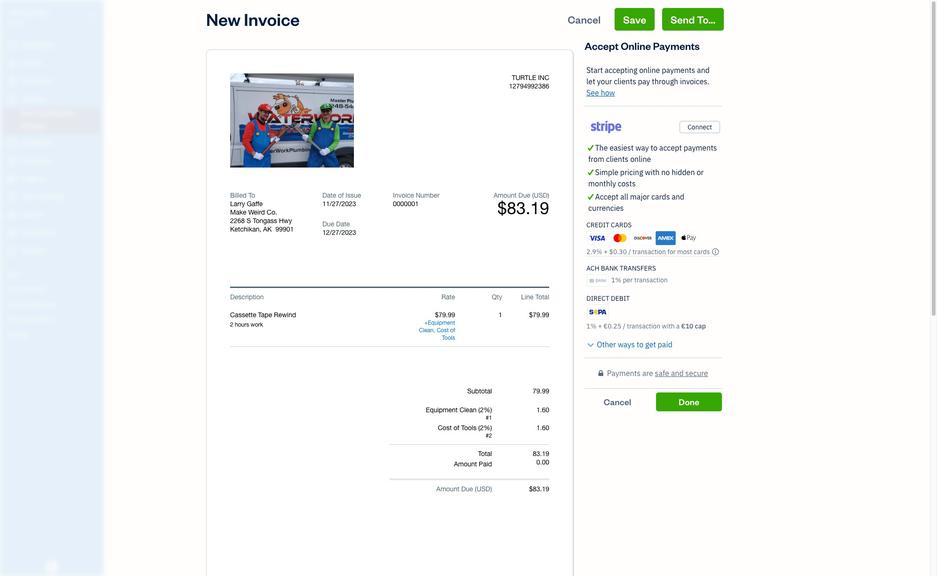Task type: describe. For each thing, give the bounding box(es) containing it.
cancel button for done
[[585, 393, 651, 412]]

direct
[[587, 294, 610, 303]]

report image
[[6, 246, 17, 256]]

chart image
[[6, 228, 17, 238]]

inc for turtle inc 12794992386
[[538, 74, 550, 81]]

2 # from the top
[[486, 433, 489, 439]]

2 bank image from the top
[[587, 305, 610, 320]]

direct debit
[[587, 294, 630, 303]]

major
[[631, 192, 650, 202]]

12/27/2023
[[323, 229, 356, 236]]

other ways to get paid link
[[587, 339, 673, 350]]

and for start accepting online payments and let your clients pay through invoices. see how
[[698, 65, 710, 75]]

inc for turtle inc owner
[[36, 8, 50, 18]]

visa image
[[587, 231, 608, 245]]

check image for the easiest way to accept payments from clients online
[[587, 142, 596, 154]]

transfers
[[620, 264, 657, 273]]

amount inside total amount paid
[[454, 461, 477, 468]]

team members image
[[7, 285, 101, 293]]

1 bank image from the top
[[587, 275, 610, 287]]

send
[[671, 13, 695, 26]]

gaffe
[[247, 200, 263, 208]]

issue
[[346, 192, 361, 199]]

1% for 1% per transaction
[[612, 276, 622, 285]]

client image
[[6, 59, 17, 68]]

, cost of tools
[[434, 327, 456, 342]]

pricing
[[621, 168, 644, 177]]

ach bank transfers
[[587, 264, 657, 273]]

clean for equipment clean (2%) # 1 cost of tools (2%) # 2
[[460, 407, 477, 414]]

,
[[434, 327, 436, 334]]

99901
[[276, 226, 294, 233]]

weird
[[248, 209, 265, 216]]

mastercard image
[[610, 231, 631, 245]]

line total
[[522, 293, 550, 301]]

equipment for equipment clean (2%) # 1 cost of tools (2%) # 2
[[426, 407, 458, 414]]

american express image
[[656, 231, 677, 245]]

turtle for turtle inc 12794992386
[[512, 74, 537, 81]]

transaction for for
[[633, 248, 667, 256]]

( for amount due ( usd )
[[475, 486, 477, 493]]

to inside the easiest way to accept payments from clients online
[[651, 143, 658, 153]]

simple pricing with no hidden or monthly costs
[[589, 168, 704, 188]]

ach
[[587, 264, 600, 273]]

due date 12/27/2023
[[323, 220, 356, 236]]

Item Rate (USD) text field
[[435, 311, 456, 319]]

€0.25
[[604, 322, 622, 331]]

accept all major cards and currencies
[[589, 192, 685, 213]]

cancel button for save
[[560, 8, 610, 31]]

of inside , cost of tools
[[451, 327, 456, 334]]

$0.30
[[610, 248, 627, 256]]

cancel for save
[[568, 13, 601, 26]]

payments are safe and secure
[[608, 369, 709, 378]]

bank
[[601, 264, 619, 273]]

money image
[[6, 211, 17, 220]]

with inside simple pricing with no hidden or monthly costs
[[646, 168, 660, 177]]

accept
[[660, 143, 683, 153]]

project image
[[6, 175, 17, 184]]

amount for amount due ( usd )
[[437, 486, 460, 493]]

2 1.60 from the top
[[537, 424, 550, 432]]

see how link
[[587, 88, 616, 98]]

co.
[[267, 209, 277, 216]]

connect button
[[680, 121, 721, 133]]

date of issue
[[323, 192, 361, 199]]

easiest
[[610, 143, 634, 153]]

online
[[621, 39, 652, 52]]

turtle inc 12794992386
[[509, 74, 550, 90]]

delete image
[[270, 116, 316, 126]]

accepting
[[605, 65, 638, 75]]

0 vertical spatial payments
[[654, 39, 700, 52]]

settings image
[[7, 331, 101, 338]]

12/27/2023 button
[[323, 228, 379, 237]]

paid
[[479, 461, 492, 468]]

payments inside start accepting online payments and let your clients pay through invoices. see how
[[662, 65, 696, 75]]

billed
[[230, 192, 247, 199]]

12794992386
[[509, 82, 550, 90]]

credit
[[587, 221, 610, 229]]

and for accept all major cards and currencies
[[672, 192, 685, 202]]

turtle for turtle inc owner
[[8, 8, 34, 18]]

hwy
[[279, 217, 292, 225]]

79.99
[[533, 388, 550, 395]]

to
[[249, 192, 255, 199]]

send to...
[[671, 13, 716, 26]]

due for amount due ( usd ) $83.19
[[519, 192, 531, 199]]

/ for $0.30
[[629, 248, 632, 256]]

safe
[[656, 369, 670, 378]]

costs
[[618, 179, 636, 188]]

for
[[668, 248, 676, 256]]

1 vertical spatial with
[[662, 322, 675, 331]]

due for amount due ( usd )
[[462, 486, 473, 493]]

ketchikan,
[[230, 226, 262, 233]]

1% per transaction
[[612, 276, 668, 285]]

accept for all
[[596, 192, 619, 202]]

$83.19 inside amount due ( usd ) $83.19
[[498, 198, 550, 218]]

ways
[[618, 340, 635, 349]]

to...
[[697, 13, 716, 26]]

2 vertical spatial and
[[672, 369, 684, 378]]

clients for accepting
[[614, 77, 637, 86]]

other
[[597, 340, 617, 349]]

1
[[489, 415, 492, 422]]

Enter an Invoice # text field
[[393, 200, 420, 208]]

the easiest way to accept payments from clients online
[[589, 143, 718, 164]]

) for amount due ( usd ) $83.19
[[548, 192, 550, 199]]

qty
[[492, 293, 503, 301]]

date inside due date 12/27/2023
[[336, 220, 350, 228]]

secure
[[686, 369, 709, 378]]

a
[[677, 322, 680, 331]]

delete
[[270, 116, 293, 126]]

simple
[[596, 168, 619, 177]]

amount due ( usd ) $83.19
[[494, 192, 550, 218]]

timer image
[[6, 193, 17, 202]]

invoice image
[[6, 95, 17, 104]]

freshbooks payments image
[[587, 118, 627, 137]]

description
[[230, 293, 264, 301]]

connect
[[688, 123, 713, 131]]

apple pay image
[[679, 231, 700, 245]]

lock image
[[599, 368, 604, 379]]

equipment clean
[[419, 320, 456, 334]]

no
[[662, 168, 670, 177]]

amount due ( usd )
[[437, 486, 492, 493]]

cards
[[611, 221, 632, 229]]

chevrondown image
[[587, 339, 596, 350]]

number
[[416, 192, 440, 199]]

monthly
[[589, 179, 617, 188]]

safe and secure link
[[656, 369, 709, 378]]

cost inside equipment clean (2%) # 1 cost of tools (2%) # 2
[[438, 424, 452, 432]]

start
[[587, 65, 603, 75]]

save
[[624, 13, 647, 26]]

0 horizontal spatial to
[[637, 340, 644, 349]]

accept online payments
[[585, 39, 700, 52]]

your
[[598, 77, 613, 86]]

debit
[[611, 294, 630, 303]]

online inside the easiest way to accept payments from clients online
[[631, 155, 652, 164]]

2268
[[230, 217, 245, 225]]

save button
[[615, 8, 655, 31]]



Task type: vqa. For each thing, say whether or not it's contained in the screenshot.
the bottom /
yes



Task type: locate. For each thing, give the bounding box(es) containing it.
1 vertical spatial payments
[[684, 143, 718, 153]]

2 horizontal spatial due
[[519, 192, 531, 199]]

invoice number
[[393, 192, 440, 199]]

payments up through
[[662, 65, 696, 75]]

0 vertical spatial (
[[533, 192, 534, 199]]

transaction down transfers
[[635, 276, 668, 285]]

see
[[587, 88, 600, 98]]

clean for equipment clean
[[419, 327, 434, 334]]

discover image
[[633, 231, 654, 245]]

1 vertical spatial clean
[[460, 407, 477, 414]]

online up pay
[[640, 65, 661, 75]]

1 vertical spatial 1.60
[[537, 424, 550, 432]]

0 vertical spatial invoice
[[244, 8, 300, 30]]

1 vertical spatial tools
[[462, 424, 477, 432]]

total right line
[[536, 293, 550, 301]]

check image down from
[[587, 167, 596, 178]]

) for amount due ( usd )
[[491, 486, 492, 493]]

equipment
[[428, 320, 456, 326], [426, 407, 458, 414]]

2 check image from the top
[[587, 167, 596, 178]]

owner
[[8, 19, 25, 26]]

1 horizontal spatial usd
[[534, 192, 548, 199]]

0 horizontal spatial +
[[425, 320, 428, 326]]

+ for 2.9%
[[604, 248, 608, 256]]

1 # from the top
[[486, 415, 489, 422]]

1% + €0.25 / transaction with a €10 cap
[[587, 322, 707, 331]]

with left a
[[662, 322, 675, 331]]

cards
[[652, 192, 671, 202], [694, 248, 711, 256]]

1 vertical spatial amount
[[454, 461, 477, 468]]

invoice
[[244, 8, 300, 30], [393, 192, 414, 199]]

due
[[519, 192, 531, 199], [323, 220, 335, 228], [462, 486, 473, 493]]

1 vertical spatial /
[[623, 322, 626, 331]]

0 vertical spatial cancel button
[[560, 8, 610, 31]]

turtle inside turtle inc owner
[[8, 8, 34, 18]]

1% for 1% + €0.25 / transaction with a €10 cap
[[587, 322, 597, 331]]

1 vertical spatial cancel button
[[585, 393, 651, 412]]

0 horizontal spatial invoice
[[244, 8, 300, 30]]

clients down accepting
[[614, 77, 637, 86]]

1 horizontal spatial invoice
[[393, 192, 414, 199]]

0 vertical spatial date
[[323, 192, 336, 199]]

cards right major
[[652, 192, 671, 202]]

2 (2%) from the top
[[479, 424, 492, 432]]

( inside amount due ( usd ) $83.19
[[533, 192, 534, 199]]

tools
[[442, 335, 456, 342], [462, 424, 477, 432]]

of
[[338, 192, 344, 199], [451, 327, 456, 334], [454, 424, 460, 432]]

1 vertical spatial #
[[486, 433, 489, 439]]

2 horizontal spatial +
[[604, 248, 608, 256]]

) inside amount due ( usd ) $83.19
[[548, 192, 550, 199]]

tools down equipment clean
[[442, 335, 456, 342]]

0 vertical spatial tools
[[442, 335, 456, 342]]

cap
[[696, 322, 707, 331]]

2.9%
[[587, 248, 603, 256]]

/ right €0.25
[[623, 322, 626, 331]]

amount inside amount due ( usd ) $83.19
[[494, 192, 517, 199]]

1 vertical spatial check image
[[587, 167, 596, 178]]

1% up chevrondown icon at right
[[587, 322, 597, 331]]

and
[[698, 65, 710, 75], [672, 192, 685, 202], [672, 369, 684, 378]]

cost
[[437, 327, 449, 334], [438, 424, 452, 432]]

info image
[[712, 248, 720, 256]]

payments down send at right top
[[654, 39, 700, 52]]

/
[[629, 248, 632, 256], [623, 322, 626, 331]]

items and services image
[[7, 301, 101, 308]]

online down way
[[631, 155, 652, 164]]

0 vertical spatial $83.19
[[498, 198, 550, 218]]

1 horizontal spatial payments
[[654, 39, 700, 52]]

1 horizontal spatial total
[[536, 293, 550, 301]]

of down item rate (usd) "text box"
[[451, 327, 456, 334]]

1 vertical spatial clients
[[607, 155, 629, 164]]

1 vertical spatial turtle
[[512, 74, 537, 81]]

1 vertical spatial usd
[[477, 486, 491, 493]]

0 vertical spatial payments
[[662, 65, 696, 75]]

turtle up owner
[[8, 8, 34, 18]]

amount for amount due ( usd ) $83.19
[[494, 192, 517, 199]]

payments right lock icon
[[608, 369, 641, 378]]

1 vertical spatial to
[[637, 340, 644, 349]]

done button
[[657, 393, 723, 412]]

payments down connect
[[684, 143, 718, 153]]

0 vertical spatial turtle
[[8, 8, 34, 18]]

0 horizontal spatial (
[[475, 486, 477, 493]]

billed to larry gaffe make weird co. 2268 s tongass hwy ketchikan, ak  99901
[[230, 192, 294, 233]]

1 vertical spatial due
[[323, 220, 335, 228]]

0 horizontal spatial cards
[[652, 192, 671, 202]]

paid
[[658, 340, 673, 349]]

Enter an Item Description text field
[[230, 321, 408, 329]]

3 check image from the top
[[587, 191, 596, 203]]

inc inside turtle inc owner
[[36, 8, 50, 18]]

and down hidden
[[672, 192, 685, 202]]

done
[[679, 396, 700, 407]]

+ for 1%
[[599, 322, 603, 331]]

1 vertical spatial invoice
[[393, 192, 414, 199]]

to
[[651, 143, 658, 153], [637, 340, 644, 349]]

image
[[295, 116, 316, 126]]

0 horizontal spatial inc
[[36, 8, 50, 18]]

clean
[[419, 327, 434, 334], [460, 407, 477, 414]]

tools inside equipment clean (2%) # 1 cost of tools (2%) # 2
[[462, 424, 477, 432]]

subtotal
[[468, 388, 492, 395]]

check image
[[587, 142, 596, 154], [587, 167, 596, 178], [587, 191, 596, 203]]

bank image down direct
[[587, 305, 610, 320]]

line
[[522, 293, 534, 301]]

1 horizontal spatial with
[[662, 322, 675, 331]]

or
[[697, 168, 704, 177]]

check image up from
[[587, 142, 596, 154]]

accept up the "start"
[[585, 39, 619, 52]]

clean inside equipment clean
[[419, 327, 434, 334]]

0 vertical spatial of
[[338, 192, 344, 199]]

0 vertical spatial online
[[640, 65, 661, 75]]

s
[[247, 217, 251, 225]]

to right way
[[651, 143, 658, 153]]

/ for €0.25
[[623, 322, 626, 331]]

expense image
[[6, 157, 17, 166]]

accept
[[585, 39, 619, 52], [596, 192, 619, 202]]

1 horizontal spatial cards
[[694, 248, 711, 256]]

bank image down ach
[[587, 275, 610, 287]]

cards left the info image
[[694, 248, 711, 256]]

0 vertical spatial and
[[698, 65, 710, 75]]

0 vertical spatial cancel
[[568, 13, 601, 26]]

1.60 up 83.19
[[537, 424, 550, 432]]

freshbooks image
[[44, 562, 59, 573]]

main element
[[0, 0, 127, 577]]

to left get
[[637, 340, 644, 349]]

transaction up get
[[628, 322, 661, 331]]

date up issue date in mm/dd/yyyy format text box
[[323, 192, 336, 199]]

total
[[536, 293, 550, 301], [479, 450, 492, 458]]

1 horizontal spatial due
[[462, 486, 473, 493]]

1 vertical spatial inc
[[538, 74, 550, 81]]

accept inside the accept all major cards and currencies
[[596, 192, 619, 202]]

clients inside the easiest way to accept payments from clients online
[[607, 155, 629, 164]]

2
[[489, 433, 492, 439]]

other ways to get paid
[[597, 340, 673, 349]]

1 horizontal spatial )
[[548, 192, 550, 199]]

make
[[230, 209, 247, 216]]

invoices.
[[681, 77, 710, 86]]

transaction down discover icon
[[633, 248, 667, 256]]

tongass
[[253, 217, 277, 225]]

(2%) up 2
[[479, 424, 492, 432]]

apps image
[[7, 270, 101, 278]]

0 vertical spatial check image
[[587, 142, 596, 154]]

bank connections image
[[7, 316, 101, 323]]

hidden
[[672, 168, 696, 177]]

0 horizontal spatial total
[[479, 450, 492, 458]]

Item Quantity text field
[[489, 311, 503, 319]]

1% left the per
[[612, 276, 622, 285]]

1 vertical spatial cost
[[438, 424, 452, 432]]

1 vertical spatial )
[[491, 486, 492, 493]]

usd
[[534, 192, 548, 199], [477, 486, 491, 493]]

2 vertical spatial amount
[[437, 486, 460, 493]]

Line Total (USD) text field
[[529, 311, 550, 319]]

0 vertical spatial due
[[519, 192, 531, 199]]

0 vertical spatial /
[[629, 248, 632, 256]]

(2%)
[[479, 407, 492, 414], [479, 424, 492, 432]]

turtle inc owner
[[8, 8, 50, 26]]

equipment inside equipment clean
[[428, 320, 456, 326]]

pay
[[639, 77, 651, 86]]

2 vertical spatial check image
[[587, 191, 596, 203]]

most
[[678, 248, 693, 256]]

and inside start accepting online payments and let your clients pay through invoices. see how
[[698, 65, 710, 75]]

turtle up 12794992386
[[512, 74, 537, 81]]

inc
[[36, 8, 50, 18], [538, 74, 550, 81]]

0 vertical spatial inc
[[36, 8, 50, 18]]

date up 12/27/2023
[[336, 220, 350, 228]]

transaction for with
[[628, 322, 661, 331]]

payment image
[[6, 139, 17, 148]]

83.19
[[533, 450, 550, 458]]

1 vertical spatial equipment
[[426, 407, 458, 414]]

online
[[640, 65, 661, 75], [631, 155, 652, 164]]

1 horizontal spatial clean
[[460, 407, 477, 414]]

0 horizontal spatial clean
[[419, 327, 434, 334]]

start accepting online payments and let your clients pay through invoices. see how
[[587, 65, 710, 98]]

clients for easiest
[[607, 155, 629, 164]]

accept up currencies
[[596, 192, 619, 202]]

through
[[652, 77, 679, 86]]

1 vertical spatial transaction
[[635, 276, 668, 285]]

cards inside the accept all major cards and currencies
[[652, 192, 671, 202]]

turtle inside turtle inc 12794992386
[[512, 74, 537, 81]]

per
[[623, 276, 633, 285]]

1 vertical spatial $83.19
[[530, 486, 550, 493]]

new invoice
[[206, 8, 300, 30]]

tools inside , cost of tools
[[442, 335, 456, 342]]

1 vertical spatial cards
[[694, 248, 711, 256]]

1 horizontal spatial cancel
[[604, 396, 632, 407]]

dashboard image
[[6, 41, 17, 50]]

0 horizontal spatial due
[[323, 220, 335, 228]]

check image down monthly
[[587, 191, 596, 203]]

0 vertical spatial amount
[[494, 192, 517, 199]]

accept for online
[[585, 39, 619, 52]]

of inside equipment clean (2%) # 1 cost of tools (2%) # 2
[[454, 424, 460, 432]]

+
[[604, 248, 608, 256], [425, 320, 428, 326], [599, 322, 603, 331]]

total inside total amount paid
[[479, 450, 492, 458]]

0 horizontal spatial cancel
[[568, 13, 601, 26]]

currencies
[[589, 203, 624, 213]]

amount
[[494, 192, 517, 199], [454, 461, 477, 468], [437, 486, 460, 493]]

Issue date in MM/DD/YYYY format text field
[[323, 200, 379, 208]]

1 horizontal spatial (
[[533, 192, 534, 199]]

bank image
[[587, 275, 610, 287], [587, 305, 610, 320]]

due inside amount due ( usd ) $83.19
[[519, 192, 531, 199]]

0 vertical spatial )
[[548, 192, 550, 199]]

tools up total amount paid
[[462, 424, 477, 432]]

how
[[601, 88, 616, 98]]

€10
[[682, 322, 694, 331]]

1.60 down 79.99
[[537, 407, 550, 414]]

payments
[[654, 39, 700, 52], [608, 369, 641, 378]]

0 horizontal spatial turtle
[[8, 8, 34, 18]]

1 vertical spatial (2%)
[[479, 424, 492, 432]]

1 vertical spatial 1%
[[587, 322, 597, 331]]

1 horizontal spatial /
[[629, 248, 632, 256]]

1 (2%) from the top
[[479, 407, 492, 414]]

2 vertical spatial of
[[454, 424, 460, 432]]

and up "invoices." in the top of the page
[[698, 65, 710, 75]]

1 vertical spatial total
[[479, 450, 492, 458]]

equipment clean (2%) # 1 cost of tools (2%) # 2
[[426, 407, 492, 439]]

usd for amount due ( usd )
[[477, 486, 491, 493]]

1 check image from the top
[[587, 142, 596, 154]]

0 vertical spatial accept
[[585, 39, 619, 52]]

total up paid
[[479, 450, 492, 458]]

clients inside start accepting online payments and let your clients pay through invoices. see how
[[614, 77, 637, 86]]

cost inside , cost of tools
[[437, 327, 449, 334]]

rate
[[442, 293, 456, 301]]

1 vertical spatial online
[[631, 155, 652, 164]]

0 vertical spatial (2%)
[[479, 407, 492, 414]]

0 vertical spatial bank image
[[587, 275, 610, 287]]

1 vertical spatial of
[[451, 327, 456, 334]]

from
[[589, 155, 605, 164]]

of up total amount paid
[[454, 424, 460, 432]]

/ right $0.30
[[629, 248, 632, 256]]

1 vertical spatial cancel
[[604, 396, 632, 407]]

new
[[206, 8, 241, 30]]

larry
[[230, 200, 245, 208]]

1%
[[612, 276, 622, 285], [587, 322, 597, 331]]

0.00
[[537, 459, 550, 466]]

( for amount due ( usd ) $83.19
[[533, 192, 534, 199]]

payments inside the easiest way to accept payments from clients online
[[684, 143, 718, 153]]

2 vertical spatial due
[[462, 486, 473, 493]]

0 vertical spatial cost
[[437, 327, 449, 334]]

clients down "easiest"
[[607, 155, 629, 164]]

cancel for done
[[604, 396, 632, 407]]

# up 2
[[486, 415, 489, 422]]

1 horizontal spatial 1%
[[612, 276, 622, 285]]

0 vertical spatial #
[[486, 415, 489, 422]]

let
[[587, 77, 596, 86]]

0 vertical spatial equipment
[[428, 320, 456, 326]]

estimate image
[[6, 77, 17, 86]]

)
[[548, 192, 550, 199], [491, 486, 492, 493]]

and right safe
[[672, 369, 684, 378]]

equipment for equipment clean
[[428, 320, 456, 326]]

of left issue
[[338, 192, 344, 199]]

1 horizontal spatial turtle
[[512, 74, 537, 81]]

equipment inside equipment clean (2%) # 1 cost of tools (2%) # 2
[[426, 407, 458, 414]]

way
[[636, 143, 649, 153]]

1 1.60 from the top
[[537, 407, 550, 414]]

1 horizontal spatial inc
[[538, 74, 550, 81]]

1 horizontal spatial tools
[[462, 424, 477, 432]]

0 vertical spatial with
[[646, 168, 660, 177]]

0 vertical spatial 1.60
[[537, 407, 550, 414]]

usd inside amount due ( usd ) $83.19
[[534, 192, 548, 199]]

clean inside equipment clean (2%) # 1 cost of tools (2%) # 2
[[460, 407, 477, 414]]

check image for simple pricing with no hidden or monthly costs
[[587, 167, 596, 178]]

1 vertical spatial payments
[[608, 369, 641, 378]]

with left no
[[646, 168, 660, 177]]

1 horizontal spatial +
[[599, 322, 603, 331]]

check image for accept all major cards and currencies
[[587, 191, 596, 203]]

online inside start accepting online payments and let your clients pay through invoices. see how
[[640, 65, 661, 75]]

0 vertical spatial cards
[[652, 192, 671, 202]]

credit cards
[[587, 221, 632, 229]]

due inside due date 12/27/2023
[[323, 220, 335, 228]]

total amount paid
[[454, 450, 492, 468]]

all
[[621, 192, 629, 202]]

0 vertical spatial clients
[[614, 77, 637, 86]]

usd for amount due ( usd ) $83.19
[[534, 192, 548, 199]]

and inside the accept all major cards and currencies
[[672, 192, 685, 202]]

0 horizontal spatial )
[[491, 486, 492, 493]]

inc inside turtle inc 12794992386
[[538, 74, 550, 81]]

0 horizontal spatial /
[[623, 322, 626, 331]]

are
[[643, 369, 654, 378]]

send to... button
[[663, 8, 724, 31]]

1 horizontal spatial to
[[651, 143, 658, 153]]

Enter an Item Name text field
[[230, 311, 408, 319]]

(2%) up 1
[[479, 407, 492, 414]]

0 vertical spatial usd
[[534, 192, 548, 199]]

1 vertical spatial and
[[672, 192, 685, 202]]

# down 1
[[486, 433, 489, 439]]

0 horizontal spatial tools
[[442, 335, 456, 342]]

$83.19
[[498, 198, 550, 218], [530, 486, 550, 493]]



